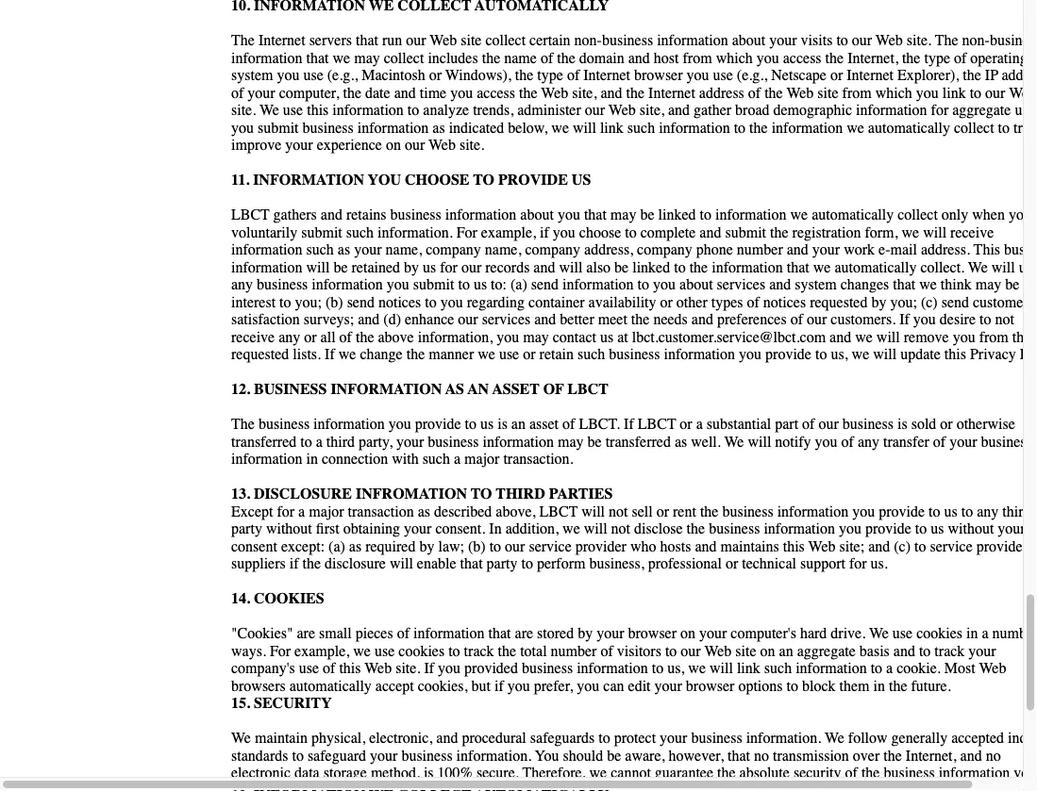 Task type: vqa. For each thing, say whether or not it's contained in the screenshot.
bottommost Menu Bar
no



Task type: describe. For each thing, give the bounding box(es) containing it.
to inside the internet servers that run our web site collect certain non-business information about your visits to our web site. the non-business information that we may collect includes the name of the domain and host from which you access the internet, the type of operating system you use (e.g., macintosh or windows), the type of internet browser you use (e.g., netscape or internet explorer), the ip addr
[[837, 32, 848, 49]]

of down certain
[[567, 67, 580, 84]]

2 company from the left
[[525, 241, 581, 259]]

hosts
[[660, 538, 691, 555]]

0 vertical spatial information
[[253, 171, 364, 189]]

only
[[942, 206, 969, 224]]

we right the form,
[[902, 224, 920, 241]]

registration
[[792, 224, 861, 241]]

2 horizontal spatial web
[[876, 32, 903, 49]]

about inside the internet servers that run our web site collect certain non-business information about your visits to our web site. the non-business information that we may collect includes the name of the domain and host from which you access the internet, the type of operating system you use (e.g., macintosh or windows), the type of internet browser you use (e.g., netscape or internet explorer), the ip addr
[[732, 32, 766, 49]]

voluntarily
[[231, 224, 298, 241]]

and right linked
[[700, 224, 722, 241]]

servers
[[309, 32, 352, 49]]

business inside the lbct gathers and retains business information about you that may be linked to information we automatically collect only when you voluntarily submit such information. for example, if you choose to complete and submit the registration form, we will receive information such as your name, company name, company address, company phone number and your work e-mail address. this busi
[[390, 206, 442, 224]]

business left sold
[[843, 416, 894, 433]]

information down choose at the top of page
[[445, 206, 517, 224]]

number inside "cookies" are small pieces of information that are stored by your browser on your computer's hard drive. we use cookies in a number 15. security
[[993, 625, 1037, 643]]

1 transferred from the left
[[231, 433, 297, 451]]

work
[[844, 241, 875, 259]]

information up connection
[[313, 416, 385, 433]]

includes
[[428, 49, 478, 67]]

operating
[[971, 49, 1028, 67]]

the left domain
[[557, 49, 576, 67]]

business
[[254, 381, 327, 398]]

form,
[[865, 224, 898, 241]]

as inside the business information you provide to us is an asset of lbct. if lbct or a substantial part of our business is sold or otherwise transferred to a third party, your business information may be transferred as well. we will notify you of any transfer of your business information in connection with such a major transaction.
[[675, 433, 687, 451]]

procedural
[[462, 730, 527, 748]]

12. business information as an asset of lbct
[[231, 381, 609, 398]]

lbct inside 13. disclosure infromation to third parties except for a major transaction as described above, lbct will not sell or rent the business information you provide to us to any third party without first obtaining your consent. in addition, we will not disclose the business information you provide to us without your consent except: (a) as required by law; (b) to our service provider who hosts and maintains this web site; and (c) to service provider
[[539, 503, 578, 521]]

we inside the business information you provide to us is an asset of lbct. if lbct or a substantial part of our business is sold or otherwise transferred to a third party, your business information may be transferred as well. we will notify you of any transfer of your business information in connection with such a major transaction.
[[725, 433, 744, 451]]

on
[[681, 625, 696, 643]]

if
[[624, 416, 634, 433]]

be inside the lbct gathers and retains business information about you that may be linked to information we automatically collect only when you voluntarily submit such information. for example, if you choose to complete and submit the registration form, we will receive information such as your name, company name, company address, company phone number and your work e-mail address. this busi
[[640, 206, 655, 224]]

1 horizontal spatial use
[[713, 67, 733, 84]]

hard
[[800, 625, 827, 643]]

business up maintains
[[722, 503, 774, 521]]

sold
[[911, 416, 937, 433]]

2 non- from the left
[[962, 32, 990, 49]]

rent
[[673, 503, 696, 521]]

1 company from the left
[[426, 241, 481, 259]]

described
[[434, 503, 492, 521]]

(a)
[[329, 538, 345, 555]]

follow
[[848, 730, 888, 748]]

14. cookies
[[231, 590, 324, 608]]

transaction
[[348, 503, 414, 521]]

retains
[[346, 206, 387, 224]]

or right netscape
[[831, 67, 843, 84]]

disclose
[[634, 521, 683, 538]]

run
[[382, 32, 402, 49]]

ip
[[985, 67, 998, 84]]

11. information you choose to provide us
[[231, 171, 591, 189]]

well.
[[691, 433, 721, 451]]

2 are from the left
[[515, 625, 533, 643]]

of right part
[[802, 416, 815, 433]]

consent
[[231, 538, 277, 555]]

11.
[[231, 171, 249, 189]]

if
[[540, 224, 549, 241]]

we maintain physical, electronic, and procedural safeguards to protect your business information. we follow generally accepted indus
[[231, 730, 1037, 792]]

addition,
[[506, 521, 559, 538]]

business up the ip
[[990, 32, 1037, 49]]

example,
[[481, 224, 536, 241]]

who
[[630, 538, 656, 555]]

of right transfer
[[933, 433, 946, 451]]

us
[[572, 171, 591, 189]]

browser inside the internet servers that run our web site collect certain non-business information about your visits to our web site. the non-business information that we may collect includes the name of the domain and host from which you access the internet, the type of operating system you use (e.g., macintosh or windows), the type of internet browser you use (e.g., netscape or internet explorer), the ip addr
[[634, 67, 683, 84]]

infromation
[[356, 486, 467, 503]]

you
[[368, 171, 401, 189]]

gathers
[[273, 206, 317, 224]]

will down parties
[[584, 521, 607, 538]]

business left the host
[[602, 32, 653, 49]]

3 company from the left
[[637, 241, 693, 259]]

0 vertical spatial to
[[473, 171, 495, 189]]

information. inside we maintain physical, electronic, and procedural safeguards to protect your business information. we follow generally accepted indus
[[746, 730, 821, 748]]

in
[[489, 521, 502, 538]]

a up disclosure
[[316, 433, 323, 451]]

the business information you provide to us is an asset of lbct. if lbct or a substantial part of our business is sold or otherwise transferred to a third party, your business information may be transferred as well. we will notify you of any transfer of your business information in connection with such a major transaction.
[[231, 416, 1032, 468]]

as left described on the bottom of page
[[418, 503, 430, 521]]

the down certain
[[515, 67, 534, 84]]

information up 13.
[[231, 451, 303, 468]]

when
[[972, 206, 1005, 224]]

third
[[496, 486, 545, 503]]

address,
[[584, 241, 633, 259]]

1 are from the left
[[297, 625, 315, 643]]

1 non- from the left
[[574, 32, 602, 49]]

the for information
[[231, 32, 255, 49]]

information down gathers
[[231, 241, 303, 259]]

transaction.
[[503, 451, 573, 468]]

of left the ip
[[954, 49, 967, 67]]

or right macintosh
[[429, 67, 442, 84]]

the right access
[[826, 49, 844, 67]]

2 is from the left
[[898, 416, 908, 433]]

or right sold
[[940, 416, 953, 433]]

and right hosts
[[695, 538, 717, 555]]

of right name
[[541, 49, 553, 67]]

with
[[392, 451, 419, 468]]

our right run on the top
[[406, 32, 426, 49]]

provide up the (c)
[[879, 503, 925, 521]]

the right internet,
[[902, 49, 921, 67]]

we down 15.
[[231, 730, 251, 748]]

except:
[[281, 538, 325, 555]]

information up this
[[777, 503, 849, 521]]

will inside the lbct gathers and retains business information about you that may be linked to information we automatically collect only when you voluntarily submit such information. for example, if you choose to complete and submit the registration form, we will receive information such as your name, company name, company address, company phone number and your work e-mail address. this busi
[[923, 224, 947, 241]]

or inside 13. disclosure infromation to third parties except for a major transaction as described above, lbct will not sell or rent the business information you provide to us to any third party without first obtaining your consent. in addition, we will not disclose the business information you provide to us without your consent except: (a) as required by law; (b) to our service provider who hosts and maintains this web site; and (c) to service provider
[[657, 503, 669, 521]]

1 is from the left
[[498, 416, 508, 433]]

pieces
[[356, 625, 393, 643]]

information up the 'phone'
[[715, 206, 787, 224]]

notify
[[775, 433, 811, 451]]

13.
[[231, 486, 250, 503]]

(c)
[[894, 538, 911, 555]]

lbct right "of"
[[568, 381, 609, 398]]

the internet servers that run our web site collect certain non-business information about your visits to our web site. the non-business information that we may collect includes the name of the domain and host from which you access the internet, the type of operating system you use (e.g., macintosh or windows), the type of internet browser you use (e.g., netscape or internet explorer), the ip addr
[[231, 32, 1037, 154]]

in inside "cookies" are small pieces of information that are stored by your browser on your computer's hard drive. we use cookies in a number 15. security
[[967, 625, 978, 643]]

stored
[[537, 625, 574, 643]]

an
[[468, 381, 489, 398]]

system
[[231, 67, 273, 84]]

maintains
[[721, 538, 779, 555]]

your inside the internet servers that run our web site collect certain non-business information about your visits to our web site. the non-business information that we may collect includes the name of the domain and host from which you access the internet, the type of operating system you use (e.g., macintosh or windows), the type of internet browser you use (e.g., netscape or internet explorer), the ip addr
[[769, 32, 797, 49]]

our inside the business information you provide to us is an asset of lbct. if lbct or a substantial part of our business is sold or otherwise transferred to a third party, your business information may be transferred as well. we will notify you of any transfer of your business information in connection with such a major transaction.
[[819, 416, 839, 433]]

us down the otherwise
[[944, 503, 958, 521]]

above,
[[496, 503, 536, 521]]

1 without from the left
[[266, 521, 312, 538]]

linked
[[658, 206, 696, 224]]

maintain
[[255, 730, 308, 748]]

accepted
[[952, 730, 1004, 748]]

site.
[[907, 32, 932, 49]]

which
[[716, 49, 753, 67]]

disclosure
[[254, 486, 352, 503]]

1 horizontal spatial such
[[346, 224, 374, 241]]

as right (a)
[[349, 538, 362, 555]]

for
[[277, 503, 295, 521]]

receive
[[951, 224, 994, 241]]

2 service from the left
[[930, 538, 973, 555]]

business right sold
[[981, 433, 1032, 451]]

asset
[[492, 381, 540, 398]]

business right with
[[428, 433, 479, 451]]

us inside the business information you provide to us is an asset of lbct. if lbct or a substantial part of our business is sold or otherwise transferred to a third party, your business information may be transferred as well. we will notify you of any transfer of your business information in connection with such a major transaction.
[[480, 416, 494, 433]]

from
[[683, 49, 712, 67]]

may inside the business information you provide to us is an asset of lbct. if lbct or a substantial part of our business is sold or otherwise transferred to a third party, your business information may be transferred as well. we will notify you of any transfer of your business information in connection with such a major transaction.
[[558, 433, 584, 451]]

2 name, from the left
[[485, 241, 521, 259]]

that inside the lbct gathers and retains business information about you that may be linked to information we automatically collect only when you voluntarily submit such information. for example, if you choose to complete and submit the registration form, we will receive information such as your name, company name, company address, company phone number and your work e-mail address. this busi
[[584, 206, 607, 224]]

choose
[[579, 224, 621, 241]]

phone
[[696, 241, 733, 259]]

for
[[456, 224, 477, 241]]

the right "rent" at right bottom
[[700, 503, 719, 521]]

law;
[[438, 538, 464, 555]]

13. disclosure infromation to third parties except for a major transaction as described above, lbct will not sell or rent the business information you provide to us to any third party without first obtaining your consent. in addition, we will not disclose the business information you provide to us without your consent except: (a) as required by law; (b) to our service provider who hosts and maintains this web site; and (c) to service provider
[[231, 486, 1037, 573]]

will up provider
[[582, 503, 605, 521]]

1 service from the left
[[529, 538, 572, 555]]

choose
[[405, 171, 470, 189]]

lbct inside the business information you provide to us is an asset of lbct. if lbct or a substantial part of our business is sold or otherwise transferred to a third party, your business information may be transferred as well. we will notify you of any transfer of your business information in connection with such a major transaction.
[[638, 416, 676, 433]]

and left work at the right
[[787, 241, 809, 259]]

0 horizontal spatial type
[[537, 67, 563, 84]]

name
[[504, 49, 537, 67]]

information up third
[[483, 433, 554, 451]]

information right domain
[[657, 32, 728, 49]]

web inside 13. disclosure infromation to third parties except for a major transaction as described above, lbct will not sell or rent the business information you provide to us to any third party without first obtaining your consent. in addition, we will not disclose the business information you provide to us without your consent except: (a) as required by law; (b) to our service provider who hosts and maintains this web site; and (c) to service provider
[[809, 538, 836, 555]]



Task type: locate. For each thing, give the bounding box(es) containing it.
substantial
[[707, 416, 771, 433]]

type right name
[[537, 67, 563, 84]]

1 horizontal spatial internet
[[584, 67, 630, 84]]

use down servers
[[303, 67, 324, 84]]

0 vertical spatial any
[[858, 433, 880, 451]]

use inside "cookies" are small pieces of information that are stored by your browser on your computer's hard drive. we use cookies in a number 15. security
[[893, 625, 913, 643]]

may inside the internet servers that run our web site collect certain non-business information about your visits to our web site. the non-business information that we may collect includes the name of the domain and host from which you access the internet, the type of operating system you use (e.g., macintosh or windows), the type of internet browser you use (e.g., netscape or internet explorer), the ip addr
[[354, 49, 380, 67]]

1 horizontal spatial may
[[558, 433, 584, 451]]

or
[[429, 67, 442, 84], [831, 67, 843, 84], [680, 416, 693, 433], [940, 416, 953, 433], [657, 503, 669, 521]]

and inside the internet servers that run our web site collect certain non-business information about your visits to our web site. the non-business information that we may collect includes the name of the domain and host from which you access the internet, the type of operating system you use (e.g., macintosh or windows), the type of internet browser you use (e.g., netscape or internet explorer), the ip addr
[[628, 49, 650, 67]]

0 horizontal spatial may
[[354, 49, 380, 67]]

0 horizontal spatial any
[[858, 433, 880, 451]]

your inside we maintain physical, electronic, and procedural safeguards to protect your business information. we follow generally accepted indus
[[660, 730, 688, 748]]

about inside the lbct gathers and retains business information about you that may be linked to information we automatically collect only when you voluntarily submit such information. for example, if you choose to complete and submit the registration form, we will receive information such as your name, company name, company address, company phone number and your work e-mail address. this busi
[[520, 206, 554, 224]]

our right in
[[505, 538, 525, 555]]

we
[[725, 433, 744, 451], [869, 625, 889, 643], [231, 730, 251, 748], [825, 730, 845, 748]]

asset
[[529, 416, 559, 433]]

first
[[316, 521, 339, 538]]

1 horizontal spatial web
[[809, 538, 836, 555]]

business down 11. information you choose to provide us
[[390, 206, 442, 224]]

provide right site;
[[865, 521, 912, 538]]

any left transfer
[[858, 433, 880, 451]]

1 vertical spatial any
[[977, 503, 999, 521]]

we inside "cookies" are small pieces of information that are stored by your browser on your computer's hard drive. we use cookies in a number 15. security
[[869, 625, 889, 643]]

major inside the business information you provide to us is an asset of lbct. if lbct or a substantial part of our business is sold or otherwise transferred to a third party, your business information may be transferred as well. we will notify you of any transfer of your business information in connection with such a major transaction.
[[464, 451, 500, 468]]

information up gathers
[[253, 171, 364, 189]]

0 vertical spatial about
[[732, 32, 766, 49]]

lbct
[[231, 206, 270, 224], [568, 381, 609, 398], [638, 416, 676, 433], [539, 503, 578, 521]]

e-
[[879, 241, 891, 259]]

computer's
[[731, 625, 797, 643]]

we right well.
[[725, 433, 744, 451]]

1 horizontal spatial are
[[515, 625, 533, 643]]

0 vertical spatial third
[[326, 433, 355, 451]]

provide
[[498, 171, 568, 189]]

2 horizontal spatial such
[[422, 451, 450, 468]]

we
[[333, 49, 350, 67], [790, 206, 808, 224], [902, 224, 920, 241], [563, 521, 580, 538]]

1 vertical spatial third
[[1003, 503, 1031, 521]]

macintosh
[[362, 67, 425, 84]]

2 horizontal spatial use
[[893, 625, 913, 643]]

2 submit from the left
[[725, 224, 766, 241]]

business
[[602, 32, 653, 49], [990, 32, 1037, 49], [390, 206, 442, 224], [259, 416, 310, 433], [843, 416, 894, 433], [428, 433, 479, 451], [981, 433, 1032, 451], [722, 503, 774, 521], [709, 521, 760, 538], [691, 730, 742, 748]]

1 vertical spatial information.
[[746, 730, 821, 748]]

a right with
[[454, 451, 461, 468]]

otherwise
[[957, 416, 1015, 433]]

business down the 'business'
[[259, 416, 310, 433]]

2 horizontal spatial internet
[[847, 67, 894, 84]]

0 horizontal spatial third
[[326, 433, 355, 451]]

that left the stored
[[488, 625, 511, 643]]

1 horizontal spatial be
[[640, 206, 655, 224]]

name, right for
[[485, 241, 521, 259]]

0 horizontal spatial in
[[306, 451, 318, 468]]

(b)
[[468, 538, 486, 555]]

information inside "cookies" are small pieces of information that are stored by your browser on your computer's hard drive. we use cookies in a number 15. security
[[413, 625, 485, 643]]

0 horizontal spatial internet
[[259, 32, 305, 49]]

0 horizontal spatial without
[[266, 521, 312, 538]]

1 vertical spatial major
[[309, 503, 344, 521]]

of right pieces
[[397, 625, 410, 643]]

0 vertical spatial browser
[[634, 67, 683, 84]]

connection
[[322, 451, 388, 468]]

submit left retains
[[301, 224, 342, 241]]

a left substantial
[[696, 416, 703, 433]]

by inside 13. disclosure infromation to third parties except for a major transaction as described above, lbct will not sell or rent the business information you provide to us to any third party without first obtaining your consent. in addition, we will not disclose the business information you provide to us without your consent except: (a) as required by law; (b) to our service provider who hosts and maintains this web site; and (c) to service provider
[[420, 538, 435, 555]]

1 horizontal spatial without
[[948, 521, 994, 538]]

1 vertical spatial to
[[471, 486, 492, 503]]

the
[[482, 49, 500, 67], [557, 49, 576, 67], [826, 49, 844, 67], [902, 49, 921, 67], [515, 67, 534, 84], [963, 67, 981, 84], [770, 224, 789, 241], [700, 503, 719, 521], [687, 521, 705, 538]]

browser right domain
[[634, 67, 683, 84]]

of right the asset
[[563, 416, 575, 433]]

and left the (c)
[[868, 538, 890, 555]]

a right for at the bottom left of page
[[298, 503, 305, 521]]

as left well.
[[675, 433, 687, 451]]

and
[[628, 49, 650, 67], [321, 206, 343, 224], [700, 224, 722, 241], [787, 241, 809, 259], [695, 538, 717, 555], [868, 538, 890, 555], [436, 730, 458, 748]]

information. inside the lbct gathers and retains business information about you that may be linked to information we automatically collect only when you voluntarily submit such information. for example, if you choose to complete and submit the registration form, we will receive information such as your name, company name, company address, company phone number and your work e-mail address. this busi
[[378, 224, 453, 241]]

automatically
[[812, 206, 894, 224]]

are left the stored
[[515, 625, 533, 643]]

0 horizontal spatial be
[[588, 433, 602, 451]]

our inside 13. disclosure infromation to third parties except for a major transaction as described above, lbct will not sell or rent the business information you provide to us to any third party without first obtaining your consent. in addition, we will not disclose the business information you provide to us without your consent except: (a) as required by law; (b) to our service provider who hosts and maintains this web site; and (c) to service provider
[[505, 538, 525, 555]]

internet
[[259, 32, 305, 49], [584, 67, 630, 84], [847, 67, 894, 84]]

our right notify
[[819, 416, 839, 433]]

use
[[303, 67, 324, 84], [713, 67, 733, 84], [893, 625, 913, 643]]

any inside the business information you provide to us is an asset of lbct. if lbct or a substantial part of our business is sold or otherwise transferred to a third party, your business information may be transferred as well. we will notify you of any transfer of your business information in connection with such a major transaction.
[[858, 433, 880, 451]]

host
[[654, 49, 679, 67]]

parties
[[549, 486, 613, 503]]

2 without from the left
[[948, 521, 994, 538]]

we left the 'follow'
[[825, 730, 845, 748]]

provide inside the business information you provide to us is an asset of lbct. if lbct or a substantial part of our business is sold or otherwise transferred to a third party, your business information may be transferred as well. we will notify you of any transfer of your business information in connection with such a major transaction.
[[415, 416, 461, 433]]

the left the ip
[[963, 67, 981, 84]]

electronic,
[[369, 730, 433, 748]]

lbct down 11.
[[231, 206, 270, 224]]

0 horizontal spatial collect
[[384, 49, 424, 67]]

0 vertical spatial may
[[354, 49, 380, 67]]

the
[[231, 32, 255, 49], [935, 32, 959, 49], [231, 416, 255, 433]]

(e.g.,
[[327, 67, 358, 84], [737, 67, 768, 84]]

transferred left well.
[[606, 433, 671, 451]]

0 vertical spatial be
[[640, 206, 655, 224]]

1 horizontal spatial number
[[993, 625, 1037, 643]]

1 horizontal spatial submit
[[725, 224, 766, 241]]

company left address,
[[525, 241, 581, 259]]

1 horizontal spatial name,
[[485, 241, 521, 259]]

1 horizontal spatial any
[[977, 503, 999, 521]]

windows),
[[445, 67, 511, 84]]

we left automatically
[[790, 206, 808, 224]]

in right cookies
[[967, 625, 978, 643]]

to up in
[[471, 486, 492, 503]]

mail
[[891, 241, 917, 259]]

0 horizontal spatial number
[[737, 241, 783, 259]]

2 vertical spatial may
[[558, 433, 584, 451]]

0 horizontal spatial use
[[303, 67, 324, 84]]

as
[[445, 381, 464, 398]]

1 horizontal spatial by
[[578, 625, 593, 643]]

us right the (c)
[[931, 521, 944, 538]]

browser inside "cookies" are small pieces of information that are stored by your browser on your computer's hard drive. we use cookies in a number 15. security
[[628, 625, 677, 643]]

0 horizontal spatial are
[[297, 625, 315, 643]]

our right visits at the right top of the page
[[852, 32, 872, 49]]

will left part
[[748, 433, 771, 451]]

0 horizontal spatial service
[[529, 538, 572, 555]]

the down the 12.
[[231, 416, 255, 433]]

except
[[231, 503, 273, 521]]

1 horizontal spatial service
[[930, 538, 973, 555]]

0 vertical spatial in
[[306, 451, 318, 468]]

internet,
[[848, 49, 898, 67]]

may
[[354, 49, 380, 67], [611, 206, 637, 224], [558, 433, 584, 451]]

certain
[[530, 32, 571, 49]]

such inside the business information you provide to us is an asset of lbct. if lbct or a substantial part of our business is sold or otherwise transferred to a third party, your business information may be transferred as well. we will notify you of any transfer of your business information in connection with such a major transaction.
[[422, 451, 450, 468]]

obtaining
[[343, 521, 400, 538]]

1 name, from the left
[[386, 241, 422, 259]]

party,
[[359, 433, 393, 451]]

the inside the business information you provide to us is an asset of lbct. if lbct or a substantial part of our business is sold or otherwise transferred to a third party, your business information may be transferred as well. we will notify you of any transfer of your business information in connection with such a major transaction.
[[231, 416, 255, 433]]

service
[[529, 538, 572, 555], [930, 538, 973, 555]]

that up address,
[[584, 206, 607, 224]]

domain
[[579, 49, 625, 67]]

0 vertical spatial major
[[464, 451, 500, 468]]

or left substantial
[[680, 416, 693, 433]]

0 horizontal spatial about
[[520, 206, 554, 224]]

may inside the lbct gathers and retains business information about you that may be linked to information we automatically collect only when you voluntarily submit such information. for example, if you choose to complete and submit the registration form, we will receive information such as your name, company name, company address, company phone number and your work e-mail address. this busi
[[611, 206, 637, 224]]

business inside we maintain physical, electronic, and procedural safeguards to protect your business information. we follow generally accepted indus
[[691, 730, 742, 748]]

1 horizontal spatial information.
[[746, 730, 821, 748]]

type
[[924, 49, 950, 67], [537, 67, 563, 84]]

1 vertical spatial by
[[578, 625, 593, 643]]

to inside we maintain physical, electronic, and procedural safeguards to protect your business information. we follow generally accepted indus
[[599, 730, 610, 748]]

in inside the business information you provide to us is an asset of lbct. if lbct or a substantial part of our business is sold or otherwise transferred to a third party, your business information may be transferred as well. we will notify you of any transfer of your business information in connection with such a major transaction.
[[306, 451, 318, 468]]

party
[[231, 521, 262, 538]]

are left small
[[297, 625, 315, 643]]

the inside the lbct gathers and retains business information about you that may be linked to information we automatically collect only when you voluntarily submit such information. for example, if you choose to complete and submit the registration form, we will receive information such as your name, company name, company address, company phone number and your work e-mail address. this busi
[[770, 224, 789, 241]]

third down the otherwise
[[1003, 503, 1031, 521]]

by inside "cookies" are small pieces of information that are stored by your browser on your computer's hard drive. we use cookies in a number 15. security
[[578, 625, 593, 643]]

to inside 13. disclosure infromation to third parties except for a major transaction as described above, lbct will not sell or rent the business information you provide to us to any third party without first obtaining your consent. in addition, we will not disclose the business information you provide to us without your consent except: (a) as required by law; (b) to our service provider who hosts and maintains this web site; and (c) to service provider
[[471, 486, 492, 503]]

"cookies"
[[231, 625, 293, 643]]

information.
[[378, 224, 453, 241], [746, 730, 821, 748]]

collect
[[486, 32, 526, 49], [384, 49, 424, 67], [898, 206, 938, 224]]

0 horizontal spatial information.
[[378, 224, 453, 241]]

a inside "cookies" are small pieces of information that are stored by your browser on your computer's hard drive. we use cookies in a number 15. security
[[982, 625, 989, 643]]

1 vertical spatial information
[[331, 381, 442, 398]]

and left retains
[[321, 206, 343, 224]]

1 horizontal spatial collect
[[486, 32, 526, 49]]

a
[[696, 416, 703, 433], [316, 433, 323, 451], [454, 451, 461, 468], [298, 503, 305, 521], [982, 625, 989, 643]]

may up parties
[[558, 433, 584, 451]]

will
[[923, 224, 947, 241], [748, 433, 771, 451], [582, 503, 605, 521], [584, 521, 607, 538]]

be inside the business information you provide to us is an asset of lbct. if lbct or a substantial part of our business is sold or otherwise transferred to a third party, your business information may be transferred as well. we will notify you of any transfer of your business information in connection with such a major transaction.
[[588, 433, 602, 451]]

that inside "cookies" are small pieces of information that are stored by your browser on your computer's hard drive. we use cookies in a number 15. security
[[488, 625, 511, 643]]

collect left the includes
[[384, 49, 424, 67]]

we down parties
[[563, 521, 580, 538]]

that left run on the top
[[356, 32, 378, 49]]

the right site
[[482, 49, 500, 67]]

in up disclosure
[[306, 451, 318, 468]]

0 horizontal spatial is
[[498, 416, 508, 433]]

will inside the business information you provide to us is an asset of lbct. if lbct or a substantial part of our business is sold or otherwise transferred to a third party, your business information may be transferred as well. we will notify you of any transfer of your business information in connection with such a major transaction.
[[748, 433, 771, 451]]

2 horizontal spatial company
[[637, 241, 693, 259]]

site;
[[840, 538, 865, 555]]

as down retains
[[338, 241, 350, 259]]

protect
[[614, 730, 656, 748]]

us
[[480, 416, 494, 433], [944, 503, 958, 521], [931, 521, 944, 538]]

lbct right if on the right bottom of the page
[[638, 416, 676, 433]]

may up address,
[[611, 206, 637, 224]]

1 vertical spatial about
[[520, 206, 554, 224]]

2 (e.g., from the left
[[737, 67, 768, 84]]

third
[[326, 433, 355, 451], [1003, 503, 1031, 521]]

not
[[609, 503, 628, 521], [611, 521, 631, 538]]

be left if on the right bottom of the page
[[588, 433, 602, 451]]

0 horizontal spatial by
[[420, 538, 435, 555]]

0 vertical spatial by
[[420, 538, 435, 555]]

indus
[[1008, 730, 1037, 748]]

internet left the host
[[584, 67, 630, 84]]

1 horizontal spatial about
[[732, 32, 766, 49]]

a inside 13. disclosure infromation to third parties except for a major transaction as described above, lbct will not sell or rent the business information you provide to us to any third party without first obtaining your consent. in addition, we will not disclose the business information you provide to us without your consent except: (a) as required by law; (b) to our service provider who hosts and maintains this web site; and (c) to service provider
[[298, 503, 305, 521]]

security
[[254, 695, 332, 713]]

0 horizontal spatial web
[[430, 32, 457, 49]]

internet up system
[[259, 32, 305, 49]]

0 horizontal spatial such
[[306, 241, 334, 259]]

information left servers
[[231, 49, 303, 67]]

we inside 13. disclosure infromation to third parties except for a major transaction as described above, lbct will not sell or rent the business information you provide to us to any third party without first obtaining your consent. in addition, we will not disclose the business information you provide to us without your consent except: (a) as required by law; (b) to our service provider who hosts and maintains this web site; and (c) to service provider
[[563, 521, 580, 538]]

collect right site
[[486, 32, 526, 49]]

1 horizontal spatial transferred
[[606, 433, 671, 451]]

that right system
[[306, 49, 329, 67]]

required
[[365, 538, 416, 555]]

without
[[266, 521, 312, 538], [948, 521, 994, 538]]

to
[[837, 32, 848, 49], [700, 206, 712, 224], [625, 224, 637, 241], [465, 416, 477, 433], [300, 433, 312, 451], [929, 503, 941, 521], [962, 503, 973, 521], [915, 521, 927, 538], [490, 538, 501, 555], [915, 538, 926, 555], [599, 730, 610, 748]]

1 vertical spatial browser
[[628, 625, 677, 643]]

transfer
[[883, 433, 930, 451]]

provide down as
[[415, 416, 461, 433]]

0 vertical spatial number
[[737, 241, 783, 259]]

part
[[775, 416, 799, 433]]

1 horizontal spatial type
[[924, 49, 950, 67]]

number inside the lbct gathers and retains business information about you that may be linked to information we automatically collect only when you voluntarily submit such information. for example, if you choose to complete and submit the registration form, we will receive information such as your name, company name, company address, company phone number and your work e-mail address. this busi
[[737, 241, 783, 259]]

we inside the internet servers that run our web site collect certain non-business information about your visits to our web site. the non-business information that we may collect includes the name of the domain and host from which you access the internet, the type of operating system you use (e.g., macintosh or windows), the type of internet browser you use (e.g., netscape or internet explorer), the ip addr
[[333, 49, 350, 67]]

we right drive.
[[869, 625, 889, 643]]

1 horizontal spatial non-
[[962, 32, 990, 49]]

1 (e.g., from the left
[[327, 67, 358, 84]]

1 horizontal spatial company
[[525, 241, 581, 259]]

information left site;
[[764, 521, 835, 538]]

non- up the ip
[[962, 32, 990, 49]]

1 horizontal spatial (e.g.,
[[737, 67, 768, 84]]

0 horizontal spatial submit
[[301, 224, 342, 241]]

1 vertical spatial may
[[611, 206, 637, 224]]

such down gathers
[[306, 241, 334, 259]]

lbct inside the lbct gathers and retains business information about you that may be linked to information we automatically collect only when you voluntarily submit such information. for example, if you choose to complete and submit the registration form, we will receive information such as your name, company name, company address, company phone number and your work e-mail address. this busi
[[231, 206, 270, 224]]

of inside "cookies" are small pieces of information that are stored by your browser on your computer's hard drive. we use cookies in a number 15. security
[[397, 625, 410, 643]]

web left site
[[430, 32, 457, 49]]

1 vertical spatial in
[[967, 625, 978, 643]]

and inside we maintain physical, electronic, and procedural safeguards to protect your business information. we follow generally accepted indus
[[436, 730, 458, 748]]

provide
[[415, 416, 461, 433], [879, 503, 925, 521], [865, 521, 912, 538]]

1 submit from the left
[[301, 224, 342, 241]]

information up party,
[[331, 381, 442, 398]]

of right notify
[[842, 433, 854, 451]]

cookies
[[254, 590, 324, 608]]

lbct right above,
[[539, 503, 578, 521]]

any inside 13. disclosure infromation to third parties except for a major transaction as described above, lbct will not sell or rent the business information you provide to us to any third party without first obtaining your consent. in addition, we will not disclose the business information you provide to us without your consent except: (a) as required by law; (b) to our service provider who hosts and maintains this web site; and (c) to service provider
[[977, 503, 999, 521]]

0 horizontal spatial name,
[[386, 241, 422, 259]]

number right cookies
[[993, 625, 1037, 643]]

without down disclosure
[[266, 521, 312, 538]]

major inside 13. disclosure infromation to third parties except for a major transaction as described above, lbct will not sell or rent the business information you provide to us to any third party without first obtaining your consent. in addition, we will not disclose the business information you provide to us without your consent except: (a) as required by law; (b) to our service provider who hosts and maintains this web site; and (c) to service provider
[[309, 503, 344, 521]]

by right the stored
[[578, 625, 593, 643]]

1 horizontal spatial major
[[464, 451, 500, 468]]

2 horizontal spatial may
[[611, 206, 637, 224]]

the right site.
[[935, 32, 959, 49]]

of
[[543, 381, 564, 398]]

the right disclose
[[687, 521, 705, 538]]

0 horizontal spatial (e.g.,
[[327, 67, 358, 84]]

complete
[[641, 224, 696, 241]]

0 horizontal spatial non-
[[574, 32, 602, 49]]

1 vertical spatial be
[[588, 433, 602, 451]]

about down provide
[[520, 206, 554, 224]]

1 horizontal spatial third
[[1003, 503, 1031, 521]]

and right electronic,
[[436, 730, 458, 748]]

third inside 13. disclosure infromation to third parties except for a major transaction as described above, lbct will not sell or rent the business information you provide to us to any third party without first obtaining your consent. in addition, we will not disclose the business information you provide to us without your consent except: (a) as required by law; (b) to our service provider who hosts and maintains this web site; and (c) to service provider
[[1003, 503, 1031, 521]]

the for or
[[231, 416, 255, 433]]

are
[[297, 625, 315, 643], [515, 625, 533, 643]]

information right pieces
[[413, 625, 485, 643]]

major up (a)
[[309, 503, 344, 521]]

collect inside the lbct gathers and retains business information about you that may be linked to information we automatically collect only when you voluntarily submit such information. for example, if you choose to complete and submit the registration form, we will receive information such as your name, company name, company address, company phone number and your work e-mail address. this busi
[[898, 206, 938, 224]]

physical,
[[311, 730, 365, 748]]

drive.
[[831, 625, 866, 643]]

0 horizontal spatial company
[[426, 241, 481, 259]]

name,
[[386, 241, 422, 259], [485, 241, 521, 259]]

2 transferred from the left
[[606, 433, 671, 451]]

consent.
[[436, 521, 485, 538]]

1 vertical spatial number
[[993, 625, 1037, 643]]

use right from at the right top of page
[[713, 67, 733, 84]]

about
[[732, 32, 766, 49], [520, 206, 554, 224]]

0 horizontal spatial transferred
[[231, 433, 297, 451]]

information. left the 'follow'
[[746, 730, 821, 748]]

as inside the lbct gathers and retains business information about you that may be linked to information we automatically collect only when you voluntarily submit such information. for example, if you choose to complete and submit the registration form, we will receive information such as your name, company name, company address, company phone number and your work e-mail address. this busi
[[338, 241, 350, 259]]

1 horizontal spatial in
[[967, 625, 978, 643]]

site
[[461, 32, 482, 49]]

generally
[[892, 730, 948, 748]]

business right "rent" at right bottom
[[709, 521, 760, 538]]

transferred down the 12.
[[231, 433, 297, 451]]

access
[[783, 49, 822, 67]]

information. left for
[[378, 224, 453, 241]]

2 horizontal spatial collect
[[898, 206, 938, 224]]

small
[[319, 625, 352, 643]]

a right cookies
[[982, 625, 989, 643]]

third inside the business information you provide to us is an asset of lbct. if lbct or a substantial part of our business is sold or otherwise transferred to a third party, your business information may be transferred as well. we will notify you of any transfer of your business information in connection with such a major transaction.
[[326, 433, 355, 451]]

web right this
[[809, 538, 836, 555]]

netscape
[[771, 67, 827, 84]]

1 horizontal spatial is
[[898, 416, 908, 433]]

12.
[[231, 381, 250, 398]]

0 horizontal spatial major
[[309, 503, 344, 521]]

without right the (c)
[[948, 521, 994, 538]]

0 vertical spatial information.
[[378, 224, 453, 241]]



